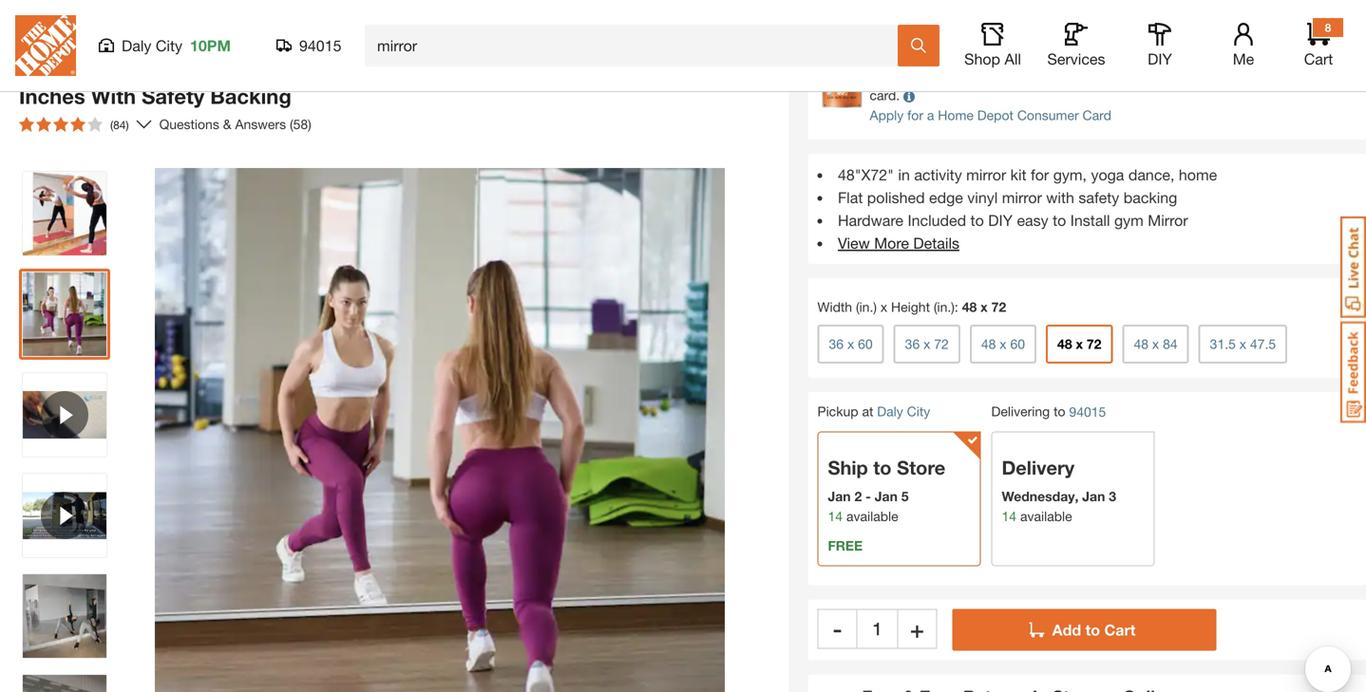 Task type: vqa. For each thing, say whether or not it's contained in the screenshot.
Ultimate
no



Task type: describe. For each thing, give the bounding box(es) containing it.
48 x 72
[[1058, 336, 1102, 352]]

10pm
[[190, 37, 231, 55]]

diy button
[[1130, 23, 1191, 68]]

easy
[[1017, 211, 1049, 229]]

qualifying
[[1094, 67, 1151, 83]]

for
[[308, 57, 342, 83]]

48 for 48 x 60
[[981, 336, 996, 352]]

94015 inside button
[[299, 37, 342, 55]]

fab
[[19, 37, 45, 55]]

jan inside delivery wednesday, jan 3 14 available
[[1082, 489, 1105, 504]]

48 x 84
[[1134, 336, 1178, 352]]

36 x 60 button
[[818, 325, 884, 364]]

0 horizontal spatial city
[[156, 37, 182, 55]]

60 for 48 x 60
[[1010, 336, 1025, 352]]

48 x 60
[[981, 336, 1025, 352]]

48"x72" in activity mirror kit for gym, yoga dance, home flat polished edge vinyl mirror with safety backing hardware included to diy easy to install gym mirror view more details
[[838, 166, 1217, 252]]

flat
[[838, 189, 863, 207]]

1 vertical spatial a
[[927, 107, 934, 123]]

yoga
[[1091, 166, 1124, 184]]

50
[[986, 67, 1000, 83]]

more
[[874, 234, 909, 252]]

36 for 36 x 60
[[829, 336, 844, 352]]

pay $ 512.05 after $ 50
[[870, 67, 1000, 83]]

apply for a home depot consumer card
[[870, 107, 1112, 123]]

dance
[[444, 57, 508, 83]]

6276695814001 image
[[23, 474, 106, 558]]

diy inside button
[[1148, 50, 1172, 68]]

&
[[223, 116, 231, 132]]

questions & answers (58)
[[159, 116, 311, 132]]

x for 36 x 60
[[847, 336, 854, 352]]

1 jan from the left
[[828, 489, 851, 504]]

1 (in.) from the left
[[856, 299, 877, 315]]

available inside ship to store jan 2 - jan 5 14 available
[[847, 509, 899, 524]]

shop all
[[964, 50, 1021, 68]]

safety
[[142, 84, 204, 109]]

0 vertical spatial for
[[908, 107, 924, 123]]

fab glass and mirror hd tempered wall mirror kit for gym and dance studio 48 x 72 inches with safety backing
[[19, 37, 656, 109]]

4 stars image
[[19, 117, 103, 132]]

upon
[[1213, 67, 1243, 83]]

store
[[897, 456, 946, 479]]

pay
[[870, 67, 892, 83]]

hd
[[19, 57, 50, 83]]

48 x 84 button
[[1123, 325, 1189, 364]]

fab glass and mirror wall mirrors gm48x72 40.2 image
[[23, 575, 106, 658]]

vinyl
[[968, 189, 998, 207]]

ship
[[828, 456, 868, 479]]

ship to store jan 2 - jan 5 14 available
[[828, 456, 946, 524]]

total
[[1064, 67, 1090, 83]]

48 right :
[[962, 299, 977, 315]]

94015 inside delivering to 94015
[[1069, 404, 1106, 420]]

x left 'height'
[[881, 299, 888, 315]]

31.5
[[1210, 336, 1236, 352]]

14 inside ship to store jan 2 - jan 5 14 available
[[828, 509, 843, 524]]

view more details link
[[838, 234, 960, 252]]

1 horizontal spatial $
[[896, 67, 903, 83]]

safety
[[1079, 189, 1120, 207]]

gym
[[348, 57, 393, 83]]

available inside delivery wednesday, jan 3 14 available
[[1020, 509, 1072, 524]]

card
[[1083, 107, 1112, 123]]

5834403551001 image
[[23, 373, 106, 457]]

72 inside button
[[934, 336, 949, 352]]

height
[[891, 299, 930, 315]]

delivery wednesday, jan 3 14 available
[[1002, 456, 1116, 524]]

2 jan from the left
[[875, 489, 898, 504]]

view
[[838, 234, 870, 252]]

x for 48 x 84
[[1152, 336, 1159, 352]]

apply
[[870, 107, 904, 123]]

included
[[908, 211, 966, 229]]

- button
[[818, 609, 857, 649]]

0 vertical spatial mirror
[[966, 166, 1006, 184]]

1 vertical spatial mirror
[[208, 57, 269, 83]]

opening
[[1247, 67, 1295, 83]]

daly city button
[[877, 404, 930, 419]]

48 for 48 x 84
[[1134, 336, 1149, 352]]

dance,
[[1129, 166, 1175, 184]]

and
[[92, 37, 117, 55]]

width
[[818, 299, 852, 315]]

kit
[[1011, 166, 1027, 184]]

31.5 x 47.5
[[1210, 336, 1276, 352]]

gym
[[1114, 211, 1144, 229]]

to for cart
[[1086, 621, 1100, 639]]

me button
[[1213, 23, 1274, 68]]

36 for 36 x 72
[[905, 336, 920, 352]]

1 horizontal spatial daly
[[877, 404, 903, 419]]

add
[[1052, 621, 1081, 639]]

purchase
[[1154, 67, 1209, 83]]

install
[[1071, 211, 1110, 229]]

tempered
[[56, 57, 154, 83]]

consumer
[[1017, 107, 1079, 123]]

48 for 48 x 72
[[1058, 336, 1072, 352]]

delivering
[[991, 404, 1050, 419]]

after
[[948, 67, 975, 83]]

x for 36 x 72
[[924, 336, 931, 352]]

a inside your total qualifying purchase upon opening a new card.
[[1299, 67, 1306, 83]]

daly city 10pm
[[122, 37, 231, 55]]

apply for a home depot consumer card link
[[870, 107, 1112, 123]]

- inside ship to store jan 2 - jan 5 14 available
[[866, 489, 871, 504]]

0 vertical spatial daly
[[122, 37, 151, 55]]

live chat image
[[1341, 217, 1366, 318]]

inches
[[19, 84, 85, 109]]

free
[[828, 538, 863, 554]]

your
[[1034, 67, 1060, 83]]

all
[[1005, 50, 1021, 68]]

36 x 72 button
[[894, 325, 960, 364]]

x for 48 x 60
[[1000, 336, 1007, 352]]

- inside "button"
[[833, 615, 842, 643]]

with
[[1046, 189, 1075, 207]]

8
[[1325, 21, 1331, 34]]



Task type: locate. For each thing, give the bounding box(es) containing it.
72 inside button
[[1087, 336, 1102, 352]]

1 horizontal spatial 36
[[905, 336, 920, 352]]

jan left 3
[[1082, 489, 1105, 504]]

mirror
[[121, 37, 162, 55], [208, 57, 269, 83], [1148, 211, 1188, 229]]

1 horizontal spatial 14
[[1002, 509, 1017, 524]]

diy inside '48"x72" in activity mirror kit for gym, yoga dance, home flat polished edge vinyl mirror with safety backing hardware included to diy easy to install gym mirror view more details'
[[988, 211, 1013, 229]]

72 up 48 x 60
[[992, 299, 1006, 315]]

36 x 60
[[829, 336, 873, 352]]

2 14 from the left
[[1002, 509, 1017, 524]]

kit
[[275, 57, 303, 83]]

activity
[[914, 166, 962, 184]]

jan left "2"
[[828, 489, 851, 504]]

x down width
[[847, 336, 854, 352]]

edge
[[929, 189, 963, 207]]

2 36 from the left
[[905, 336, 920, 352]]

0 horizontal spatial jan
[[828, 489, 851, 504]]

36 x 72
[[905, 336, 949, 352]]

94015 up for
[[299, 37, 342, 55]]

home
[[1179, 166, 1217, 184]]

daly
[[122, 37, 151, 55], [877, 404, 903, 419]]

x inside button
[[1076, 336, 1083, 352]]

x down 'width (in.) x height (in.) : 48 x 72'
[[924, 336, 931, 352]]

3 jan from the left
[[1082, 489, 1105, 504]]

x up 94015 link
[[1076, 336, 1083, 352]]

0 vertical spatial city
[[156, 37, 182, 55]]

fab glass and mirror link
[[19, 34, 169, 57]]

0 horizontal spatial $
[[824, 13, 837, 40]]

x
[[881, 299, 888, 315], [981, 299, 988, 315], [847, 336, 854, 352], [924, 336, 931, 352], [1000, 336, 1007, 352], [1076, 336, 1083, 352], [1152, 336, 1159, 352], [1240, 336, 1247, 352]]

36 down width
[[829, 336, 844, 352]]

(in.)
[[856, 299, 877, 315], [934, 299, 955, 315]]

x for 48 x 72
[[1076, 336, 1083, 352]]

1 horizontal spatial cart
[[1304, 50, 1333, 68]]

backing
[[210, 84, 292, 109]]

48 inside button
[[1058, 336, 1072, 352]]

new
[[1309, 67, 1334, 83]]

a left home
[[927, 107, 934, 123]]

$ right "pay" in the top of the page
[[896, 67, 903, 83]]

1 60 from the left
[[858, 336, 873, 352]]

to right the ship
[[873, 456, 892, 479]]

to
[[971, 211, 984, 229], [1053, 211, 1066, 229], [1054, 404, 1066, 419], [873, 456, 892, 479], [1086, 621, 1100, 639]]

1 horizontal spatial city
[[907, 404, 930, 419]]

glass
[[49, 37, 87, 55]]

1 vertical spatial diy
[[988, 211, 1013, 229]]

-
[[866, 489, 871, 504], [833, 615, 842, 643]]

$ left 562
[[824, 13, 837, 40]]

home
[[938, 107, 974, 123]]

cart down 8
[[1304, 50, 1333, 68]]

512.05
[[903, 67, 944, 83]]

fab glass and mirror wall mirrors gm48x72 e1.1 image
[[23, 273, 106, 356]]

$
[[824, 13, 837, 40], [896, 67, 903, 83], [978, 67, 986, 83]]

60 left 48 x 72
[[1010, 336, 1025, 352]]

1 36 from the left
[[829, 336, 844, 352]]

48 inside fab glass and mirror hd tempered wall mirror kit for gym and dance studio 48 x 72 inches with safety backing
[[584, 57, 607, 83]]

shop all button
[[962, 23, 1023, 68]]

0 vertical spatial a
[[1299, 67, 1306, 83]]

pickup at daly city
[[818, 404, 930, 419]]

60 for 36 x 60
[[858, 336, 873, 352]]

48 right 48 x 60
[[1058, 336, 1072, 352]]

1 horizontal spatial -
[[866, 489, 871, 504]]

me
[[1233, 50, 1254, 68]]

the home depot logo image
[[15, 15, 76, 76]]

1 vertical spatial for
[[1031, 166, 1049, 184]]

0 horizontal spatial 36
[[829, 336, 844, 352]]

1 horizontal spatial a
[[1299, 67, 1306, 83]]

0 horizontal spatial available
[[847, 509, 899, 524]]

to down vinyl
[[971, 211, 984, 229]]

width (in.) x height (in.) : 48 x 72
[[818, 299, 1006, 315]]

0 horizontal spatial mirror
[[121, 37, 162, 55]]

questions
[[159, 116, 219, 132]]

answers
[[235, 116, 286, 132]]

- left '+'
[[833, 615, 842, 643]]

94015 button
[[276, 36, 342, 55]]

0 horizontal spatial 94015
[[299, 37, 342, 55]]

mirror up vinyl
[[966, 166, 1006, 184]]

to inside button
[[1086, 621, 1100, 639]]

72 inside fab glass and mirror hd tempered wall mirror kit for gym and dance studio 48 x 72 inches with safety backing
[[633, 57, 656, 83]]

0 horizontal spatial 60
[[858, 336, 873, 352]]

48 left 84 in the right of the page
[[1134, 336, 1149, 352]]

x
[[613, 57, 627, 83]]

1 vertical spatial -
[[833, 615, 842, 643]]

0 vertical spatial cart
[[1304, 50, 1333, 68]]

to down with
[[1053, 211, 1066, 229]]

84
[[1163, 336, 1178, 352]]

add to cart button
[[953, 609, 1217, 651]]

jan left 5
[[875, 489, 898, 504]]

1 vertical spatial mirror
[[1002, 189, 1042, 207]]

0 vertical spatial 94015
[[299, 37, 342, 55]]

depot
[[978, 107, 1014, 123]]

feedback link image
[[1341, 321, 1366, 424]]

available down the wednesday,
[[1020, 509, 1072, 524]]

1 horizontal spatial jan
[[875, 489, 898, 504]]

mirror down kit
[[1002, 189, 1042, 207]]

in
[[898, 166, 910, 184]]

x for 31.5 x 47.5
[[1240, 336, 1247, 352]]

and
[[399, 57, 439, 83]]

2 horizontal spatial $
[[978, 67, 986, 83]]

48 right 36 x 72
[[981, 336, 996, 352]]

studio
[[514, 57, 578, 83]]

94015 link
[[1069, 402, 1106, 422]]

diy down vinyl
[[988, 211, 1013, 229]]

x left 84 in the right of the page
[[1152, 336, 1159, 352]]

x right :
[[981, 299, 988, 315]]

mirror inside '48"x72" in activity mirror kit for gym, yoga dance, home flat polished edge vinyl mirror with safety backing hardware included to diy easy to install gym mirror view more details'
[[1148, 211, 1188, 229]]

diy left upon
[[1148, 50, 1172, 68]]

cart
[[1304, 50, 1333, 68], [1104, 621, 1136, 639]]

- right "2"
[[866, 489, 871, 504]]

0 horizontal spatial for
[[908, 107, 924, 123]]

services button
[[1046, 23, 1107, 68]]

60 inside '36 x 60' button
[[858, 336, 873, 352]]

at
[[862, 404, 874, 419]]

48"x72"
[[838, 166, 894, 184]]

to inside delivering to 94015
[[1054, 404, 1066, 419]]

for inside '48"x72" in activity mirror kit for gym, yoga dance, home flat polished edge vinyl mirror with safety backing hardware included to diy easy to install gym mirror view more details'
[[1031, 166, 1049, 184]]

for right kit
[[1031, 166, 1049, 184]]

60 inside the 48 x 60 button
[[1010, 336, 1025, 352]]

$ right the after at top
[[978, 67, 986, 83]]

0 horizontal spatial (in.)
[[856, 299, 877, 315]]

to for 94015
[[1054, 404, 1066, 419]]

fab glass and mirror wall mirrors gm48x72 64.0 image
[[23, 172, 106, 256]]

0 horizontal spatial cart
[[1104, 621, 1136, 639]]

1 horizontal spatial mirror
[[208, 57, 269, 83]]

0 vertical spatial diy
[[1148, 50, 1172, 68]]

for down 'info' icon
[[908, 107, 924, 123]]

backing
[[1124, 189, 1178, 207]]

cart right add
[[1104, 621, 1136, 639]]

1 vertical spatial daly
[[877, 404, 903, 419]]

47.5
[[1250, 336, 1276, 352]]

cart inside button
[[1104, 621, 1136, 639]]

31.5 x 47.5 button
[[1199, 325, 1288, 364]]

delivering to 94015
[[991, 404, 1106, 420]]

mirror right and
[[121, 37, 162, 55]]

48
[[584, 57, 607, 83], [962, 299, 977, 315], [981, 336, 996, 352], [1058, 336, 1072, 352], [1134, 336, 1149, 352]]

:
[[955, 299, 959, 315]]

0 horizontal spatial 14
[[828, 509, 843, 524]]

daly right and
[[122, 37, 151, 55]]

94015
[[299, 37, 342, 55], [1069, 404, 1106, 420]]

to left 94015 link
[[1054, 404, 1066, 419]]

14 down the wednesday,
[[1002, 509, 1017, 524]]

(in.) right width
[[856, 299, 877, 315]]

36 inside '36 x 60' button
[[829, 336, 844, 352]]

05
[[910, 13, 936, 40]]

1 vertical spatial cart
[[1104, 621, 1136, 639]]

1 horizontal spatial 94015
[[1069, 404, 1106, 420]]

What can we help you find today? search field
[[377, 26, 897, 66]]

14 up free
[[828, 509, 843, 524]]

2 horizontal spatial mirror
[[1148, 211, 1188, 229]]

mirror down backing
[[1148, 211, 1188, 229]]

1 horizontal spatial for
[[1031, 166, 1049, 184]]

a
[[1299, 67, 1306, 83], [927, 107, 934, 123]]

+ button
[[897, 609, 937, 649]]

city right at
[[907, 404, 930, 419]]

72 left 48 x 84
[[1087, 336, 1102, 352]]

hardware
[[838, 211, 904, 229]]

0 horizontal spatial a
[[927, 107, 934, 123]]

0 horizontal spatial daly
[[122, 37, 151, 55]]

60 down 'width (in.) x height (in.) : 48 x 72'
[[858, 336, 873, 352]]

$ inside $ 562 05
[[824, 13, 837, 40]]

72 right x at the top left of page
[[633, 57, 656, 83]]

3
[[1109, 489, 1116, 504]]

fab glass and mirror wall mirrors gm48x72 a0.3 image
[[23, 676, 106, 693]]

delivery
[[1002, 456, 1075, 479]]

daly right at
[[877, 404, 903, 419]]

(in.) right 'height'
[[934, 299, 955, 315]]

to right add
[[1086, 621, 1100, 639]]

1 available from the left
[[847, 509, 899, 524]]

wednesday,
[[1002, 489, 1079, 504]]

mirror up backing
[[208, 57, 269, 83]]

0 horizontal spatial diy
[[988, 211, 1013, 229]]

$ 562 05
[[824, 6, 936, 56]]

1 14 from the left
[[828, 509, 843, 524]]

1 vertical spatial city
[[907, 404, 930, 419]]

2 available from the left
[[1020, 509, 1072, 524]]

diy
[[1148, 50, 1172, 68], [988, 211, 1013, 229]]

x up the delivering at right bottom
[[1000, 336, 1007, 352]]

14 inside delivery wednesday, jan 3 14 available
[[1002, 509, 1017, 524]]

72 down 'width (in.) x height (in.) : 48 x 72'
[[934, 336, 949, 352]]

a left new
[[1299, 67, 1306, 83]]

cart 8
[[1304, 21, 1333, 68]]

(58)
[[290, 116, 311, 132]]

card.
[[870, 87, 900, 103]]

48 left x at the top left of page
[[584, 57, 607, 83]]

1 horizontal spatial diy
[[1148, 50, 1172, 68]]

info image
[[904, 91, 915, 102]]

your total qualifying purchase upon opening a new card.
[[870, 67, 1334, 103]]

for
[[908, 107, 924, 123], [1031, 166, 1049, 184]]

services
[[1048, 50, 1106, 68]]

with
[[91, 84, 136, 109]]

1 horizontal spatial (in.)
[[934, 299, 955, 315]]

0 horizontal spatial -
[[833, 615, 842, 643]]

14
[[828, 509, 843, 524], [1002, 509, 1017, 524]]

pickup
[[818, 404, 858, 419]]

94015 right the delivering at right bottom
[[1069, 404, 1106, 420]]

to for store
[[873, 456, 892, 479]]

to inside ship to store jan 2 - jan 5 14 available
[[873, 456, 892, 479]]

2 60 from the left
[[1010, 336, 1025, 352]]

None field
[[857, 609, 897, 649]]

(84)
[[110, 118, 129, 132]]

1 horizontal spatial 60
[[1010, 336, 1025, 352]]

1 vertical spatial 94015
[[1069, 404, 1106, 420]]

36 inside 36 x 72 button
[[905, 336, 920, 352]]

1 horizontal spatial available
[[1020, 509, 1072, 524]]

2 (in.) from the left
[[934, 299, 955, 315]]

(84) link
[[11, 109, 152, 140]]

city up wall
[[156, 37, 182, 55]]

0 vertical spatial mirror
[[121, 37, 162, 55]]

available down "2"
[[847, 509, 899, 524]]

add to cart
[[1052, 621, 1136, 639]]

36 down 'width (in.) x height (in.) : 48 x 72'
[[905, 336, 920, 352]]

x right 31.5
[[1240, 336, 1247, 352]]

2 horizontal spatial jan
[[1082, 489, 1105, 504]]

2 vertical spatial mirror
[[1148, 211, 1188, 229]]

apply now image
[[822, 83, 870, 108]]

0 vertical spatial -
[[866, 489, 871, 504]]



